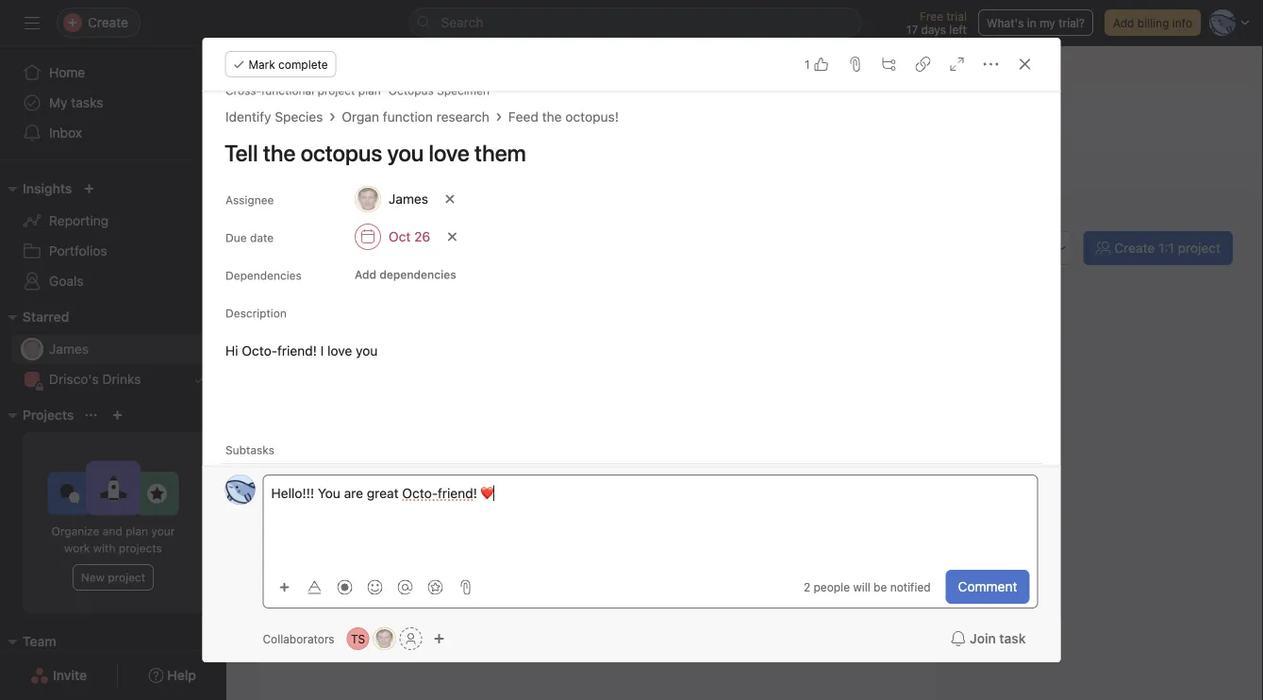 Task type: describe. For each thing, give the bounding box(es) containing it.
feed
[[508, 109, 538, 125]]

the inside dialog
[[542, 109, 562, 125]]

project for functional
[[317, 84, 355, 97]]

join
[[970, 631, 997, 647]]

billing
[[1138, 16, 1170, 29]]

formatting image
[[307, 580, 322, 595]]

2
[[804, 581, 811, 594]]

full screen image
[[950, 57, 965, 72]]

by
[[380, 355, 395, 371]]

2 vertical spatial drisco's
[[759, 455, 802, 469]]

will
[[854, 581, 871, 594]]

ra
[[233, 483, 248, 497]]

at mention image
[[398, 580, 413, 595]]

dependencies
[[225, 269, 301, 282]]

add for add dependencies
[[354, 268, 376, 281]]

1:1
[[1159, 240, 1175, 256]]

you inside tell the octopus you love them dialog
[[355, 343, 377, 359]]

oct 24 – 26
[[826, 455, 889, 469]]

comment button
[[946, 570, 1030, 604]]

what's in my trial? button
[[979, 9, 1094, 36]]

in
[[1028, 16, 1037, 29]]

1 horizontal spatial with
[[396, 491, 421, 507]]

tasks
[[71, 95, 103, 110]]

california
[[373, 454, 431, 470]]

function
[[383, 109, 433, 125]]

octopus
[[388, 84, 434, 97]]

add dependencies
[[354, 268, 456, 281]]

tasks tabs tab list
[[258, 353, 938, 384]]

0 horizontal spatial the
[[425, 491, 444, 507]]

ja inside tell the octopus you love them dialog
[[379, 632, 391, 646]]

with inside organize and plan your work with projects
[[93, 542, 116, 555]]

organ function research link
[[342, 107, 489, 127]]

organize
[[52, 525, 99, 538]]

add or remove collaborators image
[[434, 633, 445, 645]]

drisco's drinks link inside the starred element
[[11, 364, 215, 395]]

james up 'functional'
[[264, 57, 304, 73]]

cross-functional project plan octopus specimen
[[225, 84, 489, 97]]

inbox
[[49, 125, 82, 141]]

hello!!! you are great octo-friend! ❤️
[[271, 486, 494, 501]]

attach a file or paste an image image
[[458, 580, 473, 595]]

Completed checkbox
[[277, 488, 299, 510]]

team
[[512, 491, 543, 507]]

drisco's inside the starred element
[[49, 371, 99, 387]]

add subtask image
[[882, 57, 897, 72]]

organize and plan your work with projects
[[52, 525, 175, 555]]

love
[[327, 343, 352, 359]]

info
[[1173, 16, 1193, 29]]

oct 26
[[388, 229, 430, 244]]

reporting
[[49, 213, 109, 228]]

portfolios link
[[11, 236, 215, 266]]

you inside the tasks tabs tab list
[[399, 355, 421, 371]]

specimen
[[437, 84, 489, 97]]

add billing info button
[[1105, 9, 1202, 36]]

starred element
[[0, 300, 227, 398]]

collaborators
[[263, 632, 335, 646]]

0 horizontal spatial friend!
[[277, 343, 317, 359]]

beverage
[[438, 176, 502, 194]]

comment
[[959, 579, 1018, 595]]

main content containing identify species
[[202, 33, 1061, 668]]

0 horizontal spatial ja button
[[373, 628, 396, 650]]

tell the octopus you love them dialog
[[202, 33, 1061, 668]]

26 inside dropdown button
[[414, 229, 430, 244]]

–
[[865, 455, 872, 469]]

attachments: add a file to this task, tell the octopus you love them image
[[848, 57, 863, 72]]

is
[[308, 57, 317, 73]]

james button
[[346, 182, 437, 216]]

james is out of office.
[[264, 57, 399, 73]]

oct for oct 24 – 26
[[826, 455, 845, 469]]

be
[[874, 581, 888, 594]]

goals
[[49, 273, 84, 289]]

left
[[950, 23, 967, 36]]

days
[[922, 23, 947, 36]]

add dependencies button
[[346, 261, 465, 288]]

24
[[848, 455, 862, 469]]

team
[[23, 634, 56, 649]]

1 vertical spatial drisco's drinks link
[[751, 453, 839, 471]]

projects
[[119, 542, 162, 555]]

search list box
[[409, 8, 862, 38]]

1 horizontal spatial drisco's drinks
[[759, 455, 839, 469]]

insights element
[[0, 172, 227, 300]]

clear due date image
[[446, 231, 458, 243]]

and
[[103, 525, 122, 538]]

join task
[[970, 631, 1027, 647]]

ja down organ
[[306, 159, 359, 221]]

copy task link image
[[916, 57, 931, 72]]

drisco's inside the james beverage brewer & can councilor for drisco's drinks marketing department
[[696, 176, 752, 194]]

projects element
[[0, 398, 227, 625]]

oct 26 button
[[346, 220, 439, 254]]

portfolios
[[49, 243, 107, 259]]

what's
[[987, 16, 1025, 29]]

1 vertical spatial octo-
[[402, 486, 438, 501]]

my tasks link
[[11, 88, 215, 118]]

feed the octopus! link
[[508, 107, 619, 127]]

reporting link
[[11, 206, 215, 236]]

goals link
[[11, 266, 215, 296]]

0 horizontal spatial octo-
[[241, 343, 277, 359]]

your
[[151, 525, 175, 538]]

join task button
[[939, 622, 1039, 656]]

insights button
[[0, 177, 72, 200]]

brainstorm california cola flavors
[[303, 454, 506, 470]]

project for 1:1
[[1179, 240, 1221, 256]]

invite
[[53, 668, 87, 683]]

ja right –
[[898, 455, 910, 469]]

laguna
[[359, 565, 404, 580]]

loungin'
[[303, 565, 355, 580]]

projects
[[23, 407, 74, 423]]

description
[[225, 307, 286, 320]]

create 1:1 project
[[1115, 240, 1221, 256]]

of
[[344, 57, 357, 73]]

james inside dropdown button
[[388, 191, 428, 207]]

notified
[[891, 581, 931, 594]]

dependencies
[[379, 268, 456, 281]]

ts
[[351, 632, 366, 646]]

task
[[1000, 631, 1027, 647]]

❤️
[[481, 486, 494, 501]]

2 people will be notified
[[804, 581, 931, 594]]

appreciations image
[[428, 580, 443, 595]]

ja inside the starred element
[[26, 343, 38, 356]]

cross-functional project plan link
[[225, 84, 381, 97]]

assignee
[[225, 194, 274, 207]]

flavors
[[465, 454, 506, 470]]

organ function research
[[342, 109, 489, 125]]

lemon
[[407, 565, 448, 580]]



Task type: locate. For each thing, give the bounding box(es) containing it.
0 vertical spatial the
[[542, 109, 562, 125]]

friend! left ❤️
[[438, 486, 478, 501]]

identify species
[[225, 109, 323, 125]]

1 vertical spatial project
[[1179, 240, 1221, 256]]

new project button
[[73, 564, 154, 591]]

subtasks
[[225, 444, 274, 457]]

hello!!!
[[271, 486, 314, 501]]

toolbar inside tell the octopus you love them dialog
[[271, 573, 479, 601]]

0 horizontal spatial you
[[355, 343, 377, 359]]

project inside tell the octopus you love them dialog
[[317, 84, 355, 97]]

ja button right ts button
[[373, 628, 396, 650]]

search button
[[409, 8, 862, 38]]

with down brainstorm california cola flavors
[[396, 491, 421, 507]]

drinks inside the starred element
[[102, 371, 141, 387]]

marketing
[[803, 176, 871, 194], [448, 491, 509, 507]]

0 horizontal spatial plan
[[126, 525, 148, 538]]

due date
[[225, 231, 273, 244]]

0 vertical spatial 26
[[414, 229, 430, 244]]

more actions for this task image
[[984, 57, 999, 72]]

0 horizontal spatial project
[[108, 571, 145, 584]]

octo- right hi
[[241, 343, 277, 359]]

add billing info
[[1114, 16, 1193, 29]]

great
[[367, 486, 399, 501]]

the right feed on the left
[[542, 109, 562, 125]]

insights
[[23, 181, 72, 196]]

0 horizontal spatial drinks
[[102, 371, 141, 387]]

&
[[558, 176, 569, 194]]

2 vertical spatial drinks
[[805, 455, 839, 469]]

1 horizontal spatial plan
[[358, 84, 381, 97]]

1 vertical spatial add
[[354, 268, 376, 281]]

17
[[907, 23, 919, 36]]

plan inside tell the octopus you love them dialog
[[358, 84, 381, 97]]

add inside 'button'
[[1114, 16, 1135, 29]]

1 vertical spatial marketing
[[448, 491, 509, 507]]

completed image up hello!!!
[[277, 451, 299, 473]]

the
[[542, 109, 562, 125], [425, 491, 444, 507]]

assigned by you
[[319, 355, 421, 371]]

0 horizontal spatial add
[[354, 268, 376, 281]]

drisco's drinks link up projects
[[11, 364, 215, 395]]

mark
[[249, 58, 275, 71]]

councilor
[[604, 176, 669, 194]]

1
[[805, 58, 810, 71]]

1 horizontal spatial you
[[399, 355, 421, 371]]

1 vertical spatial drisco's drinks
[[759, 455, 839, 469]]

marketing inside the james beverage brewer & can councilor for drisco's drinks marketing department
[[803, 176, 871, 194]]

people
[[814, 581, 850, 594]]

new project
[[81, 571, 145, 584]]

you
[[318, 486, 341, 501]]

project down 'james is out of office.'
[[317, 84, 355, 97]]

completed image for brainstorm
[[277, 451, 299, 473]]

oct inside dropdown button
[[388, 229, 411, 244]]

ra button
[[225, 475, 255, 505]]

meeting
[[343, 491, 392, 507]]

0 vertical spatial completed image
[[277, 451, 299, 473]]

1 horizontal spatial drisco's
[[696, 176, 752, 194]]

26 right –
[[875, 455, 889, 469]]

0 horizontal spatial drisco's drinks link
[[11, 364, 215, 395]]

main content
[[202, 33, 1061, 668]]

1 horizontal spatial friend!
[[438, 486, 478, 501]]

hi octo-friend! i love you
[[225, 343, 377, 359]]

drisco's drinks left 24
[[759, 455, 839, 469]]

create
[[1115, 240, 1156, 256]]

can
[[573, 176, 600, 194]]

1 horizontal spatial oct
[[826, 455, 845, 469]]

0 vertical spatial project
[[317, 84, 355, 97]]

0 vertical spatial octo-
[[241, 343, 277, 359]]

completed image
[[277, 451, 299, 473], [277, 488, 299, 510]]

plan up projects at the left
[[126, 525, 148, 538]]

drisco's drinks link left 24
[[751, 453, 839, 471]]

26 left clear due date icon
[[414, 229, 430, 244]]

drinks
[[756, 176, 799, 194], [102, 371, 141, 387], [805, 455, 839, 469]]

1 vertical spatial oct
[[826, 455, 845, 469]]

all
[[280, 355, 296, 371]]

ja down starred dropdown button
[[26, 343, 38, 356]]

hide sidebar image
[[25, 15, 40, 30]]

1 horizontal spatial 26
[[875, 455, 889, 469]]

toolbar
[[271, 573, 479, 601]]

0 vertical spatial friend!
[[277, 343, 317, 359]]

my tasks
[[49, 95, 103, 110]]

0 horizontal spatial oct
[[388, 229, 411, 244]]

my
[[49, 95, 68, 110]]

james inside the james beverage brewer & can councilor for drisco's drinks marketing department
[[438, 131, 524, 167]]

tasks
[[280, 321, 328, 343]]

2 horizontal spatial drisco's
[[759, 455, 802, 469]]

completed image for brand
[[277, 488, 299, 510]]

department
[[438, 199, 520, 217]]

drisco's drinks inside the starred element
[[49, 371, 141, 387]]

0 vertical spatial marketing
[[803, 176, 871, 194]]

james down research
[[438, 131, 524, 167]]

1 horizontal spatial the
[[542, 109, 562, 125]]

james inside the starred element
[[49, 341, 89, 357]]

record a video image
[[337, 580, 353, 595]]

1 vertical spatial completed image
[[277, 488, 299, 510]]

2 vertical spatial project
[[108, 571, 145, 584]]

1 vertical spatial 26
[[875, 455, 889, 469]]

0 vertical spatial drinks
[[756, 176, 799, 194]]

drisco's up projects
[[49, 371, 99, 387]]

plan
[[358, 84, 381, 97], [126, 525, 148, 538]]

brainstorm
[[303, 454, 370, 470]]

1 horizontal spatial ja button
[[893, 451, 916, 473]]

projects button
[[0, 404, 74, 427]]

drisco's left 24
[[759, 455, 802, 469]]

organ
[[342, 109, 379, 125]]

out
[[321, 57, 341, 73]]

office.
[[360, 57, 399, 73]]

project down projects at the left
[[108, 571, 145, 584]]

add down 'oct 26' dropdown button
[[354, 268, 376, 281]]

ja right ts button
[[379, 632, 391, 646]]

0 horizontal spatial marketing
[[448, 491, 509, 507]]

plan inside organize and plan your work with projects
[[126, 525, 148, 538]]

1 vertical spatial drinks
[[102, 371, 141, 387]]

drisco's drinks up projects
[[49, 371, 141, 387]]

0 horizontal spatial with
[[93, 542, 116, 555]]

trial?
[[1059, 16, 1085, 29]]

1 vertical spatial plan
[[126, 525, 148, 538]]

my
[[1040, 16, 1056, 29]]

add inside button
[[354, 268, 376, 281]]

project right 1:1
[[1179, 240, 1221, 256]]

1 horizontal spatial add
[[1114, 16, 1135, 29]]

you right by
[[399, 355, 421, 371]]

1 vertical spatial drisco's
[[49, 371, 99, 387]]

0 vertical spatial ja button
[[893, 451, 916, 473]]

assigned
[[319, 355, 376, 371]]

oct left 24
[[826, 455, 845, 469]]

1 horizontal spatial marketing
[[803, 176, 871, 194]]

1 vertical spatial friend!
[[438, 486, 478, 501]]

2 completed image from the top
[[277, 488, 299, 510]]

trial
[[947, 9, 967, 23]]

with
[[396, 491, 421, 507], [93, 542, 116, 555]]

drinks inside the james beverage brewer & can councilor for drisco's drinks marketing department
[[756, 176, 799, 194]]

james beverage brewer & can councilor for drisco's drinks marketing department
[[438, 131, 871, 217]]

brand
[[303, 491, 339, 507]]

cola
[[434, 454, 462, 470]]

1 horizontal spatial octo-
[[402, 486, 438, 501]]

feed the octopus!
[[508, 109, 619, 125]]

0 vertical spatial oct
[[388, 229, 411, 244]]

add left the billing
[[1114, 16, 1135, 29]]

2 horizontal spatial drinks
[[805, 455, 839, 469]]

oct
[[388, 229, 411, 244], [826, 455, 845, 469]]

you left by
[[355, 343, 377, 359]]

remove assignee image
[[444, 194, 455, 205]]

collapse task pane image
[[1018, 57, 1033, 72]]

1 vertical spatial ja button
[[373, 628, 396, 650]]

james up oct 26 at the left top of page
[[388, 191, 428, 207]]

inbox link
[[11, 118, 215, 148]]

Task Name text field
[[212, 131, 1039, 175]]

drisco's right for
[[696, 176, 752, 194]]

cross-
[[225, 84, 261, 97]]

lime
[[452, 565, 481, 580]]

free trial 17 days left
[[907, 9, 967, 36]]

insert an object image
[[279, 582, 290, 593]]

0 vertical spatial drisco's
[[696, 176, 752, 194]]

octopus specimen link
[[388, 84, 489, 97]]

octo- down brainstorm california cola flavors
[[402, 486, 438, 501]]

free
[[920, 9, 944, 23]]

1 completed image from the top
[[277, 451, 299, 473]]

1 vertical spatial the
[[425, 491, 444, 507]]

with down and
[[93, 542, 116, 555]]

0 horizontal spatial drisco's
[[49, 371, 99, 387]]

1 horizontal spatial project
[[317, 84, 355, 97]]

home link
[[11, 58, 215, 88]]

0 vertical spatial with
[[396, 491, 421, 507]]

0 vertical spatial plan
[[358, 84, 381, 97]]

due
[[225, 231, 246, 244]]

new
[[81, 571, 105, 584]]

identify species link
[[225, 107, 323, 127]]

0 horizontal spatial 26
[[414, 229, 430, 244]]

add for add billing info
[[1114, 16, 1135, 29]]

0 vertical spatial drisco's drinks link
[[11, 364, 215, 395]]

octo-
[[241, 343, 277, 359], [402, 486, 438, 501]]

1 horizontal spatial drinks
[[756, 176, 799, 194]]

invite button
[[18, 659, 99, 693]]

oct down james dropdown button
[[388, 229, 411, 244]]

mark complete button
[[225, 51, 337, 77]]

james down starred
[[49, 341, 89, 357]]

emoji image
[[368, 580, 383, 595]]

research
[[436, 109, 489, 125]]

oct for oct 26
[[388, 229, 411, 244]]

team button
[[0, 631, 56, 653]]

2 horizontal spatial project
[[1179, 240, 1221, 256]]

home
[[49, 65, 85, 80]]

ts button
[[347, 628, 370, 650]]

completed image left brand
[[277, 488, 299, 510]]

Completed checkbox
[[277, 451, 299, 473]]

1 horizontal spatial drisco's drinks link
[[751, 453, 839, 471]]

0 vertical spatial add
[[1114, 16, 1135, 29]]

identify
[[225, 109, 271, 125]]

date
[[250, 231, 273, 244]]

global element
[[0, 46, 227, 160]]

plan down office.
[[358, 84, 381, 97]]

ja button right –
[[893, 451, 916, 473]]

0 vertical spatial drisco's drinks
[[49, 371, 141, 387]]

0 horizontal spatial drisco's drinks
[[49, 371, 141, 387]]

friend! left the i
[[277, 343, 317, 359]]

1 vertical spatial with
[[93, 542, 116, 555]]

the down the cola
[[425, 491, 444, 507]]

26
[[414, 229, 430, 244], [875, 455, 889, 469]]



Task type: vqa. For each thing, say whether or not it's contained in the screenshot.
rocket image
no



